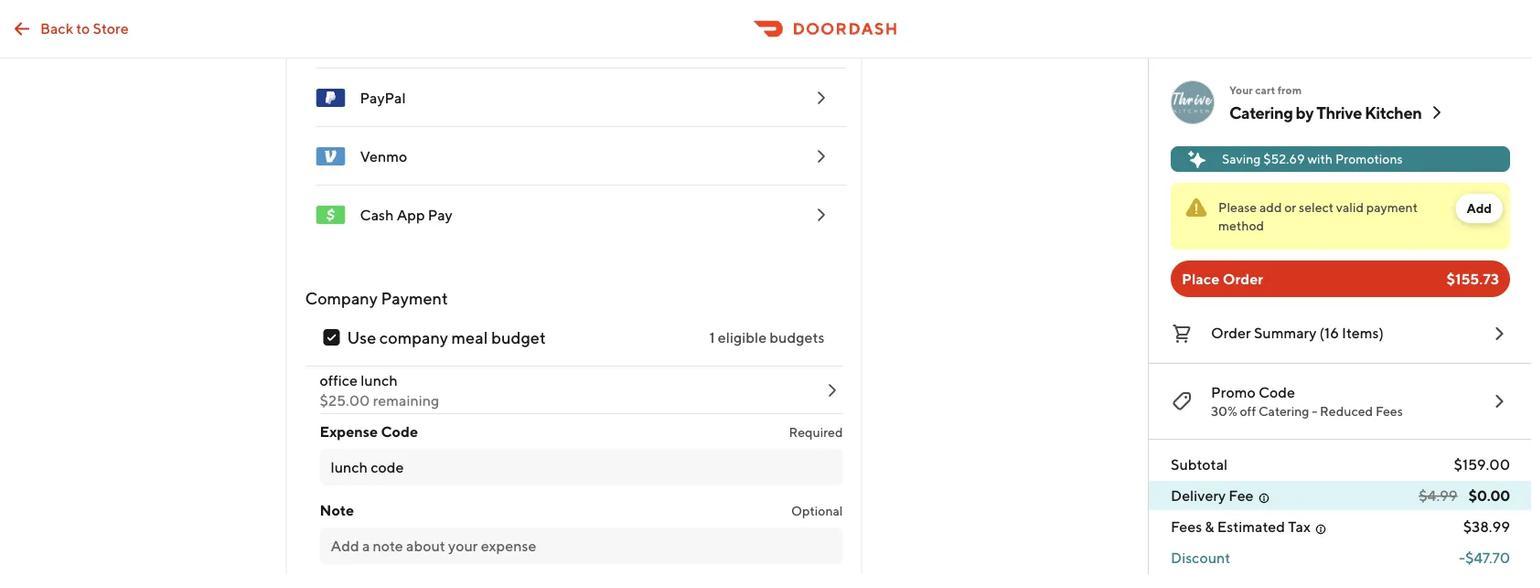 Task type: describe. For each thing, give the bounding box(es) containing it.
1 vertical spatial -
[[1459, 549, 1466, 567]]

thrive
[[1317, 102, 1362, 122]]

promotions
[[1336, 151, 1403, 167]]

saving
[[1222, 151, 1261, 167]]

note
[[320, 502, 354, 519]]

meal
[[452, 328, 488, 347]]

add new payment method image inside button
[[810, 28, 832, 50]]

company payment
[[305, 288, 448, 308]]

expense
[[320, 423, 378, 441]]

$47.70
[[1466, 549, 1511, 567]]

your cart from
[[1230, 83, 1302, 96]]

status containing please add or select valid payment method
[[1171, 183, 1511, 250]]

1
[[710, 329, 715, 346]]

saving $52.69 with promotions button
[[1171, 146, 1511, 172]]

budget
[[491, 328, 546, 347]]

catering by thrive kitchen
[[1230, 102, 1422, 122]]

optional
[[791, 504, 843, 519]]

add new payment method image for cash app pay
[[810, 204, 832, 226]]

use company meal budget
[[347, 328, 546, 347]]

payment
[[381, 288, 448, 308]]

$52.69
[[1264, 151, 1305, 167]]

remaining
[[373, 392, 439, 409]]

Note text field
[[331, 536, 832, 556]]

cash app pay
[[360, 206, 453, 224]]

add button
[[1456, 194, 1503, 223]]

&
[[1205, 518, 1215, 536]]

valid
[[1337, 200, 1364, 215]]

tax
[[1288, 518, 1311, 536]]

back
[[40, 19, 73, 37]]

budgets
[[770, 329, 825, 346]]

estimated
[[1218, 518, 1285, 536]]

discount
[[1171, 549, 1231, 567]]

change image
[[821, 380, 843, 402]]

fees inside promo code 30% off catering - reduced fees
[[1376, 404, 1403, 419]]

catering by thrive kitchen button
[[1230, 102, 1448, 124]]

$4.99
[[1419, 487, 1458, 505]]

back to store
[[40, 19, 129, 37]]

required
[[789, 425, 843, 440]]

catering inside catering by thrive kitchen button
[[1230, 102, 1293, 122]]

select
[[1299, 200, 1334, 215]]

30%
[[1211, 404, 1238, 419]]

code for promo
[[1259, 384, 1296, 401]]

company
[[380, 328, 448, 347]]

order inside order summary (16 items) button
[[1211, 324, 1251, 342]]

your
[[1230, 83, 1253, 96]]

use
[[347, 328, 376, 347]]



Task type: vqa. For each thing, say whether or not it's contained in the screenshot.
more
no



Task type: locate. For each thing, give the bounding box(es) containing it.
0 horizontal spatial -
[[1312, 404, 1318, 419]]

off
[[1240, 404, 1256, 419]]

method
[[1219, 218, 1265, 233]]

-
[[1312, 404, 1318, 419], [1459, 549, 1466, 567]]

code inside promo code 30% off catering - reduced fees
[[1259, 384, 1296, 401]]

menu containing paypal
[[301, 10, 847, 244]]

with
[[1308, 151, 1333, 167]]

0 vertical spatial order
[[1223, 270, 1264, 288]]

catering inside promo code 30% off catering - reduced fees
[[1259, 404, 1310, 419]]

office
[[320, 372, 358, 389]]

- down $38.99
[[1459, 549, 1466, 567]]

0 horizontal spatial fees
[[1171, 518, 1202, 536]]

$155.73
[[1447, 270, 1500, 288]]

(16
[[1320, 324, 1339, 342]]

cart
[[1255, 83, 1276, 96]]

company
[[305, 288, 378, 308]]

$25.00
[[320, 392, 370, 409]]

1 horizontal spatial fees
[[1376, 404, 1403, 419]]

$38.99
[[1464, 518, 1511, 536]]

add new payment method image
[[810, 87, 832, 109]]

code
[[1259, 384, 1296, 401], [381, 423, 418, 441]]

by
[[1296, 102, 1314, 122]]

add
[[1260, 200, 1282, 215]]

0 vertical spatial code
[[1259, 384, 1296, 401]]

0 vertical spatial catering
[[1230, 102, 1293, 122]]

code for expense
[[381, 423, 418, 441]]

1 vertical spatial order
[[1211, 324, 1251, 342]]

reduced
[[1320, 404, 1373, 419]]

1 horizontal spatial -
[[1459, 549, 1466, 567]]

promo
[[1211, 384, 1256, 401]]

2 add new payment method image from the top
[[810, 145, 832, 167]]

Expense Code text field
[[331, 457, 832, 478]]

code down remaining
[[381, 423, 418, 441]]

catering right 'off'
[[1259, 404, 1310, 419]]

eligible
[[718, 329, 767, 346]]

1 add new payment method image from the top
[[810, 28, 832, 50]]

add new payment method image for venmo
[[810, 145, 832, 167]]

add
[[1467, 201, 1492, 216]]

0 vertical spatial add new payment method image
[[810, 28, 832, 50]]

1 vertical spatial add new payment method image
[[810, 145, 832, 167]]

lunch
[[361, 372, 398, 389]]

items)
[[1342, 324, 1384, 342]]

1 vertical spatial catering
[[1259, 404, 1310, 419]]

- inside promo code 30% off catering - reduced fees
[[1312, 404, 1318, 419]]

paypal
[[360, 89, 406, 107]]

app
[[397, 206, 425, 224]]

place order
[[1182, 270, 1264, 288]]

to
[[76, 19, 90, 37]]

cash
[[360, 206, 394, 224]]

office lunch $25.00 remaining
[[320, 372, 439, 409]]

menu
[[301, 10, 847, 244]]

0 vertical spatial fees
[[1376, 404, 1403, 419]]

please add or select valid payment method
[[1219, 200, 1418, 233]]

please
[[1219, 200, 1257, 215]]

fees
[[1376, 404, 1403, 419], [1171, 518, 1202, 536]]

fees right reduced
[[1376, 404, 1403, 419]]

from
[[1278, 83, 1302, 96]]

or
[[1285, 200, 1297, 215]]

venmo
[[360, 148, 407, 165]]

2 vertical spatial add new payment method image
[[810, 204, 832, 226]]

Use company meal budget checkbox
[[323, 329, 340, 346]]

payment
[[1367, 200, 1418, 215]]

delivery
[[1171, 487, 1226, 505]]

status
[[1171, 183, 1511, 250]]

catering
[[1230, 102, 1293, 122], [1259, 404, 1310, 419]]

1 horizontal spatial code
[[1259, 384, 1296, 401]]

store
[[93, 19, 129, 37]]

$0.00
[[1469, 487, 1511, 505]]

catering down the cart
[[1230, 102, 1293, 122]]

fees & estimated
[[1171, 518, 1285, 536]]

back to store button
[[0, 11, 140, 47]]

place
[[1182, 270, 1220, 288]]

summary
[[1254, 324, 1317, 342]]

add new payment method button
[[301, 10, 847, 69]]

1 vertical spatial fees
[[1171, 518, 1202, 536]]

- left reduced
[[1312, 404, 1318, 419]]

1 eligible budgets
[[710, 329, 825, 346]]

expense code
[[320, 423, 418, 441]]

0 horizontal spatial code
[[381, 423, 418, 441]]

1 vertical spatial code
[[381, 423, 418, 441]]

kitchen
[[1365, 102, 1422, 122]]

promo code 30% off catering - reduced fees
[[1211, 384, 1403, 419]]

pay
[[428, 206, 453, 224]]

-$47.70
[[1459, 549, 1511, 567]]

subtotal
[[1171, 456, 1228, 473]]

order summary (16 items) button
[[1171, 319, 1511, 349]]

order right place
[[1223, 270, 1264, 288]]

add new payment method image
[[810, 28, 832, 50], [810, 145, 832, 167], [810, 204, 832, 226]]

0 vertical spatial -
[[1312, 404, 1318, 419]]

order left 'summary'
[[1211, 324, 1251, 342]]

fee
[[1229, 487, 1254, 505]]

3 add new payment method image from the top
[[810, 204, 832, 226]]

order summary (16 items)
[[1211, 324, 1384, 342]]

fees left the &
[[1171, 518, 1202, 536]]

saving $52.69 with promotions
[[1222, 151, 1403, 167]]

order
[[1223, 270, 1264, 288], [1211, 324, 1251, 342]]

$159.00
[[1454, 456, 1511, 473]]

code right "promo"
[[1259, 384, 1296, 401]]



